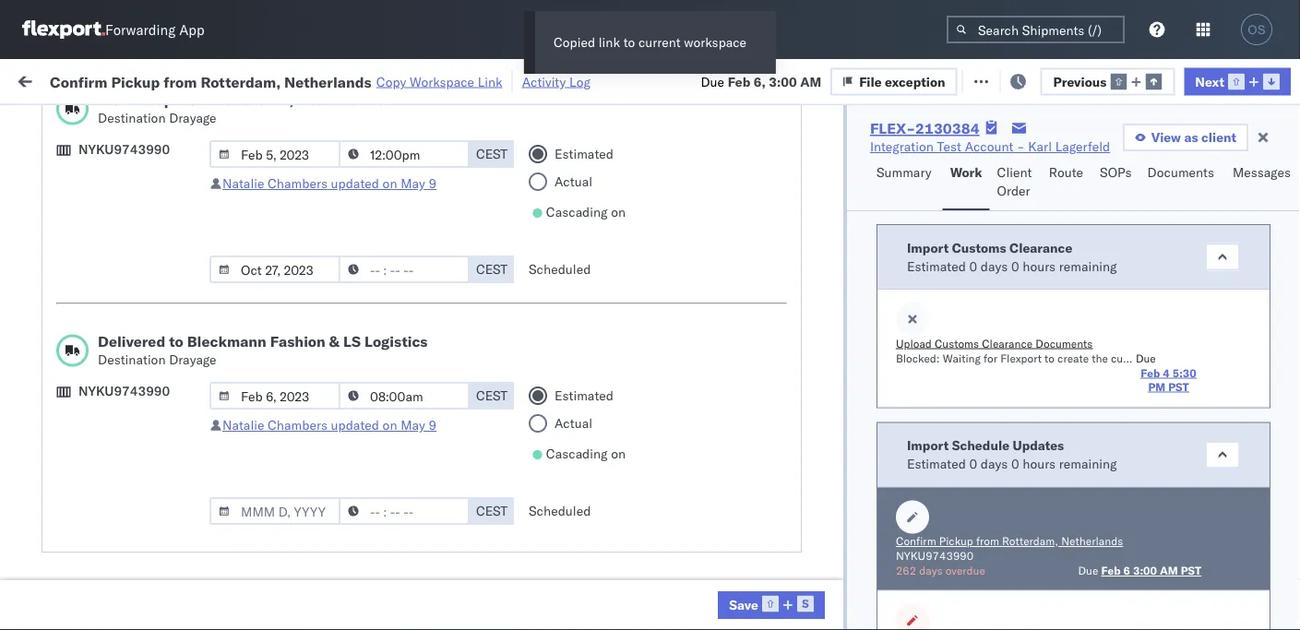 Task type: locate. For each thing, give the bounding box(es) containing it.
pickup for the confirm pickup from los angeles, ca button
[[93, 470, 133, 486]]

mmm d, yyyy text field down 4,
[[209, 256, 341, 283]]

0 vertical spatial 1911408
[[858, 399, 914, 415]]

clearance down 11:00 pm pst, feb 6, 2023
[[143, 308, 202, 324]]

2 otter products - test account from the top
[[484, 562, 662, 578]]

1 vertical spatial schedule delivery appointment link
[[42, 560, 227, 578]]

3:00 for 6,
[[769, 73, 797, 89]]

1 vertical spatial schedule pickup from los angeles, ca link
[[42, 388, 262, 425]]

delivery down deadline
[[93, 195, 140, 211]]

at
[[366, 72, 378, 88]]

2 11:00 from the top
[[97, 277, 133, 293]]

2 lcl from the top
[[406, 562, 428, 578]]

2130384 down summary 'button' on the right top of page
[[858, 237, 914, 253]]

confirm pickup from los angeles, ca
[[42, 470, 241, 505]]

upload customs clearance documents link down 11:00 pm pst, feb 6, 2023
[[42, 307, 262, 344]]

11:59 pm pst, feb 16, 2023 down the confirm pickup from los angeles, ca button
[[97, 521, 272, 537]]

1 vertical spatial ping - test entity
[[484, 480, 592, 496]]

file exception up flex-2130384 link
[[859, 73, 945, 89]]

copy
[[376, 73, 406, 90]]

numbers
[[1124, 151, 1169, 165], [937, 158, 982, 172]]

0 vertical spatial 2006134
[[858, 359, 914, 375]]

days inside import schedule updates estimated 0 days 0 hours remaining
[[981, 455, 1008, 472]]

0 vertical spatial 9
[[429, 175, 437, 191]]

0 vertical spatial confirm delivery link
[[42, 194, 140, 213]]

1 updated from the top
[[331, 175, 379, 191]]

resize handle column header for mbl/mawb numbers button
[[1256, 143, 1278, 630]]

0 vertical spatial 5:30
[[97, 237, 125, 253]]

11:59
[[97, 359, 133, 375], [97, 399, 133, 415], [97, 480, 133, 496], [97, 521, 133, 537], [97, 562, 133, 578]]

hours inside import schedule updates estimated 0 days 0 hours remaining
[[1023, 455, 1056, 472]]

entity
[[558, 359, 592, 375], [558, 480, 592, 496]]

documents
[[1148, 164, 1214, 180], [42, 245, 109, 261], [42, 326, 109, 342], [1036, 336, 1093, 350]]

2 schedule pickup from los angeles, ca from the top
[[42, 389, 249, 424]]

0 vertical spatial confirm pickup from rotterdam, netherlands button
[[42, 144, 262, 183]]

2006134 up 262
[[858, 480, 914, 496]]

feb down workspace
[[728, 73, 751, 89]]

integration test account - karl lagerfeld
[[870, 138, 1110, 155], [604, 155, 845, 172], [604, 196, 845, 212], [604, 237, 845, 253], [604, 277, 845, 293]]

view
[[1151, 129, 1181, 145]]

rotterdam, for picked-up from rotterdam, netherlands destination drayage
[[214, 90, 294, 109]]

1 2130387 from the top
[[858, 155, 914, 172]]

2130384 up 1989365 in the bottom right of the page
[[858, 277, 914, 293]]

cascading on
[[546, 204, 626, 220], [546, 446, 626, 462]]

1 vertical spatial updated
[[331, 417, 379, 433]]

1 vertical spatial 2006134
[[858, 480, 914, 496]]

1 may from the top
[[401, 175, 425, 191]]

0 vertical spatial confirm delivery
[[42, 195, 140, 211]]

1 hours from the top
[[1023, 257, 1056, 274]]

schedule pickup from los angeles, ca down upload customs clearance documents button
[[42, 348, 249, 383]]

copy workspace link button
[[376, 73, 503, 90]]

1 horizontal spatial 3:00
[[1133, 563, 1157, 577]]

schedule pickup from los angeles, ca link down the confirm pickup from los angeles, ca button
[[42, 510, 262, 547]]

feb up angeles
[[191, 562, 214, 578]]

upload customs clearance documents inside button
[[42, 308, 202, 342]]

schedule pickup from los angeles, ca button down upload customs clearance documents button
[[42, 347, 262, 386]]

0 vertical spatial demu1232567
[[937, 399, 1031, 415]]

flex-1911408 button
[[789, 395, 918, 420], [789, 395, 918, 420], [789, 435, 918, 461], [789, 435, 918, 461]]

1 vertical spatial schedule pickup from los angeles, ca
[[42, 389, 249, 424]]

to up 11:59 pm pst, feb 13, 2023
[[169, 332, 183, 351]]

remaining inside import customs clearance estimated 0 days 0 hours remaining
[[1059, 257, 1117, 274]]

0 vertical spatial remaining
[[1059, 257, 1117, 274]]

pickup inside confirm pickup from los angeles, ca
[[93, 470, 133, 486]]

days up confirm pickup from rotterdam, netherlands nyku9743990
[[981, 455, 1008, 472]]

1 entity from the top
[[558, 359, 592, 375]]

from for schedule pickup from los angeles, ca link for 1st schedule pickup from los angeles, ca 'button' from the bottom
[[144, 511, 171, 527]]

0 vertical spatial demo123
[[1057, 399, 1119, 415]]

flex-2006134 up 262
[[819, 480, 914, 496]]

1 natalie chambers updated on may 9 button from the top
[[222, 175, 437, 191]]

1 cascading on from the top
[[546, 204, 626, 220]]

-- : -- -- text field
[[339, 140, 470, 168], [339, 256, 470, 283], [339, 497, 470, 525]]

cest for -- : -- -- text box
[[476, 388, 508, 404]]

mbl/mawb
[[1057, 151, 1121, 165]]

2 natalie chambers updated on may 9 from the top
[[222, 417, 437, 433]]

1 actual from the top
[[555, 173, 592, 190]]

los inside the schedule pickup from los angeles international airport
[[174, 592, 195, 608]]

pst for am
[[1181, 563, 1202, 577]]

ping
[[484, 359, 515, 375], [484, 480, 515, 496]]

estimated
[[555, 146, 614, 162], [907, 257, 966, 274], [555, 388, 614, 404], [907, 455, 966, 472]]

consignee inside button
[[604, 151, 658, 165]]

1 horizontal spatial exception
[[1012, 72, 1072, 88]]

file up flex-2130384 link
[[859, 73, 882, 89]]

confirm delivery for 1st confirm delivery button from the top of the page
[[42, 195, 140, 211]]

flex-1988285 up 262
[[819, 521, 914, 537]]

remaining inside import schedule updates estimated 0 days 0 hours remaining
[[1059, 455, 1117, 472]]

confirm pickup from los angeles, ca link
[[42, 469, 262, 506]]

2 vertical spatial -- : -- -- text field
[[339, 497, 470, 525]]

1 vertical spatial natalie
[[222, 417, 264, 433]]

remaining down route button
[[1059, 257, 1117, 274]]

5:30
[[97, 237, 125, 253], [1173, 365, 1197, 379]]

Search Shipments (/) text field
[[947, 16, 1125, 43]]

import for import customs clearance estimated 0 days 0 hours remaining
[[907, 239, 949, 255]]

natalie chambers updated on may 9 button for &
[[222, 417, 437, 433]]

to right link
[[624, 34, 635, 50]]

1 vertical spatial otter products - test account
[[484, 562, 662, 578]]

2 vertical spatial schedule pickup from los angeles, ca
[[42, 511, 249, 545]]

5 resize handle column header from the left
[[573, 143, 595, 630]]

schedule pickup from los angeles, ca button
[[42, 347, 262, 386], [42, 388, 262, 427], [42, 510, 262, 549]]

schedule pickup from los angeles, ca button down 11:59 pm pst, feb 13, 2023
[[42, 388, 262, 427]]

flex
[[789, 151, 810, 165]]

due inside due feb 4 5:30 pm pst
[[1136, 351, 1156, 365]]

may down mode button
[[401, 175, 425, 191]]

1 confirm delivery from the top
[[42, 195, 140, 211]]

0 vertical spatial ping
[[484, 359, 515, 375]]

3:00 for 6
[[1133, 563, 1157, 577]]

1 vertical spatial natalie chambers updated on may 9 button
[[222, 417, 437, 433]]

scheduled for picked-up from rotterdam, netherlands
[[529, 261, 591, 277]]

0 vertical spatial natalie chambers updated on may 9 button
[[222, 175, 437, 191]]

3 schedule pickup from los angeles, ca link from the top
[[42, 510, 262, 547]]

2 remaining from the top
[[1059, 455, 1117, 472]]

on
[[451, 72, 466, 88], [383, 175, 397, 191], [611, 204, 626, 220], [383, 417, 397, 433], [611, 446, 626, 462]]

bleckmann
[[187, 332, 267, 351]]

nyku9743990 down import customs clearance estimated 0 days 0 hours remaining
[[937, 277, 1027, 293]]

0 vertical spatial mmm d, yyyy text field
[[209, 140, 341, 168]]

pm
[[136, 155, 156, 172], [128, 237, 148, 253], [136, 277, 156, 293], [136, 318, 156, 334], [136, 359, 156, 375], [1148, 379, 1166, 393], [136, 399, 156, 415], [136, 480, 156, 496], [136, 521, 156, 537], [136, 562, 156, 578]]

1 ca from the top
[[42, 367, 60, 383]]

11:00 for 11:00 pm pst, feb 2, 2023
[[97, 155, 133, 172]]

netherlands
[[284, 72, 372, 91], [297, 90, 385, 109], [42, 164, 115, 180], [1061, 534, 1123, 548]]

customs inside import customs clearance estimated 0 days 0 hours remaining
[[952, 239, 1006, 255]]

app
[[179, 21, 205, 38]]

may for delivered to bleckmann fashion & ls logistics
[[401, 417, 425, 433]]

natalie for fashion
[[222, 417, 264, 433]]

0 down order
[[1011, 257, 1019, 274]]

1 vertical spatial confirm delivery link
[[42, 275, 140, 294]]

am
[[800, 73, 821, 89], [1160, 563, 1178, 577]]

batch
[[1198, 72, 1234, 88]]

scheduled
[[529, 261, 591, 277], [529, 503, 591, 519]]

upload left 10:00
[[42, 308, 84, 324]]

1 -- : -- -- text field from the top
[[339, 140, 470, 168]]

0 vertical spatial 2130387
[[858, 155, 914, 172]]

remaining for updates
[[1059, 455, 1117, 472]]

from inside the schedule pickup from los angeles international airport
[[144, 592, 171, 608]]

2 vertical spatial flex-2130384
[[819, 277, 914, 293]]

next button
[[1184, 68, 1291, 95]]

file exception down "search shipments (/)" text field on the right
[[986, 72, 1072, 88]]

2 ocean fcl from the top
[[365, 237, 429, 253]]

import
[[155, 72, 197, 88], [907, 239, 949, 255], [907, 437, 949, 453]]

0 vertical spatial natalie
[[222, 175, 264, 191]]

confirm inside confirm pickup from los angeles, ca
[[42, 470, 90, 486]]

tes
[[1287, 440, 1300, 456]]

schedule pickup from los angeles, ca link for 3rd schedule pickup from los angeles, ca 'button' from the bottom of the page
[[42, 347, 262, 384]]

2 scheduled from the top
[[529, 503, 591, 519]]

confirm delivery link up 10:00
[[42, 275, 140, 294]]

2 gvcu5265864 from the top
[[937, 196, 1028, 212]]

2 -- : -- -- text field from the top
[[339, 256, 470, 283]]

1 vertical spatial days
[[981, 455, 1008, 472]]

resize handle column header for flex id button
[[905, 143, 927, 630]]

upload down workitem
[[42, 227, 84, 243]]

0 vertical spatial 1988285
[[858, 521, 914, 537]]

otter products - test account
[[484, 521, 662, 537], [484, 562, 662, 578]]

1 vertical spatial appointment
[[151, 561, 227, 577]]

ocean fcl
[[365, 155, 429, 172], [365, 237, 429, 253], [365, 277, 429, 293], [365, 359, 429, 375], [365, 399, 429, 415], [365, 440, 429, 456], [365, 480, 429, 496]]

schedule pickup from los angeles, ca for schedule pickup from los angeles, ca link for 1st schedule pickup from los angeles, ca 'button' from the bottom
[[42, 511, 249, 545]]

confirm delivery button up 10:00
[[42, 275, 140, 296]]

1 vertical spatial lcl
[[406, 562, 428, 578]]

summary button
[[869, 156, 943, 210]]

from
[[164, 72, 197, 91], [177, 90, 210, 109], [136, 145, 163, 161], [144, 348, 171, 365], [144, 389, 171, 405], [136, 470, 163, 486], [144, 511, 171, 527], [976, 534, 999, 548], [144, 592, 171, 608]]

1 cest from the top
[[476, 146, 508, 162]]

ca inside confirm pickup from los angeles, ca
[[42, 489, 60, 505]]

1 zimu3048342 from the top
[[1057, 237, 1145, 253]]

9 down -- : -- -- text box
[[429, 417, 437, 433]]

confirm delivery link for 1st confirm delivery button from the top of the page
[[42, 194, 140, 213]]

0 vertical spatial 6,
[[754, 73, 766, 89]]

chambers down snooze
[[268, 175, 328, 191]]

2 vertical spatial mmm d, yyyy text field
[[209, 382, 341, 410]]

0 vertical spatial flex-1988285
[[819, 521, 914, 537]]

0 vertical spatial appointment
[[151, 439, 227, 455]]

5:30 right the 4
[[1173, 365, 1197, 379]]

angeles, up mmm d, yyyy text box on the left bottom
[[191, 470, 241, 486]]

schedule pickup from los angeles, ca down 11:59 pm pst, feb 13, 2023
[[42, 389, 249, 424]]

hours inside import customs clearance estimated 0 days 0 hours remaining
[[1023, 257, 1056, 274]]

import inside button
[[155, 72, 197, 88]]

scheduled for delivered to bleckmann fashion & ls logistics
[[529, 503, 591, 519]]

cascading for picked-up from rotterdam, netherlands
[[546, 204, 608, 220]]

1 flex-2006134 from the top
[[819, 359, 914, 375]]

1 vertical spatial 9
[[429, 417, 437, 433]]

0 vertical spatial otter products - test account
[[484, 521, 662, 537]]

account
[[965, 138, 1014, 155], [699, 155, 748, 172], [699, 196, 748, 212], [699, 237, 748, 253], [699, 277, 748, 293], [613, 521, 662, 537], [613, 562, 662, 578], [699, 602, 748, 618]]

client for client order
[[997, 164, 1032, 180]]

numbers for container numbers
[[937, 158, 982, 172]]

1 vertical spatial confirm pickup from rotterdam, netherlands button
[[896, 533, 1123, 548]]

pst for pm
[[1168, 379, 1189, 393]]

from for schedule pickup from los angeles, ca link for 3rd schedule pickup from los angeles, ca 'button' from the bottom of the page
[[144, 348, 171, 365]]

los down 10:00 pm pst, feb 9, 2023
[[174, 348, 195, 365]]

netherlands up progress
[[284, 72, 372, 91]]

may
[[401, 175, 425, 191], [401, 417, 425, 433]]

hours down order
[[1023, 257, 1056, 274]]

205
[[424, 72, 448, 88]]

may down -- : -- -- text box
[[401, 417, 425, 433]]

schedule pickup from los angeles, ca link down 11:59 pm pst, feb 13, 2023
[[42, 388, 262, 425]]

pst,
[[160, 155, 188, 172], [152, 237, 180, 253], [160, 277, 188, 293], [160, 318, 188, 334], [160, 359, 188, 375], [160, 399, 188, 415], [160, 480, 188, 496], [160, 521, 188, 537], [160, 562, 188, 578]]

9 down mode button
[[429, 175, 437, 191]]

2 resize handle column header from the left
[[269, 143, 291, 630]]

ls
[[343, 332, 361, 351]]

0 vertical spatial flex-2006134
[[819, 359, 914, 375]]

angeles, down 9,
[[198, 348, 249, 365]]

import inside import schedule updates estimated 0 days 0 hours remaining
[[907, 437, 949, 453]]

mmm d, yyyy text field down "in"
[[209, 140, 341, 168]]

destination
[[98, 110, 166, 126], [98, 352, 166, 368]]

2 schedule pickup from los angeles, ca button from the top
[[42, 388, 262, 427]]

los left angeles
[[174, 592, 195, 608]]

resize handle column header
[[264, 143, 286, 630], [269, 143, 291, 630], [333, 143, 355, 630], [453, 143, 475, 630], [573, 143, 595, 630], [758, 143, 780, 630], [905, 143, 927, 630], [1025, 143, 1047, 630], [1256, 143, 1278, 630], [1267, 143, 1289, 630]]

1 destination from the top
[[98, 110, 166, 126]]

2 demo123 from the top
[[1057, 440, 1119, 456]]

205 on track
[[424, 72, 499, 88]]

0 vertical spatial due
[[701, 73, 725, 89]]

2 flex-2006134 from the top
[[819, 480, 914, 496]]

1 resize handle column header from the left
[[264, 143, 286, 630]]

pst inside due feb 4 5:30 pm pst
[[1168, 379, 1189, 393]]

natalie chambers updated on may 9 down snooze
[[222, 175, 437, 191]]

import for import schedule updates estimated 0 days 0 hours remaining
[[907, 437, 949, 453]]

updates
[[1013, 437, 1064, 453]]

cascading on for picked-up from rotterdam, netherlands
[[546, 204, 626, 220]]

nyku9743990 down order
[[937, 236, 1027, 252]]

flex-2130384
[[870, 119, 980, 138], [819, 237, 914, 253], [819, 277, 914, 293]]

drayage left 13,
[[169, 352, 216, 368]]

activity log button
[[522, 70, 591, 93]]

pickup inside the schedule pickup from los angeles international airport
[[100, 592, 140, 608]]

1 ping from the top
[[484, 359, 515, 375]]

netherlands inside "picked-up from rotterdam, netherlands destination drayage"
[[297, 90, 385, 109]]

2 horizontal spatial due
[[1136, 351, 1156, 365]]

actual for picked-up from rotterdam, netherlands
[[555, 173, 592, 190]]

0 horizontal spatial 6,
[[217, 277, 229, 293]]

0 vertical spatial import
[[155, 72, 197, 88]]

hours for clearance
[[1023, 257, 1056, 274]]

flex-2130387 button
[[789, 151, 918, 177], [789, 151, 918, 177], [789, 191, 918, 217], [789, 191, 918, 217]]

angeles, down 13,
[[198, 389, 249, 405]]

2 chambers from the top
[[268, 417, 328, 433]]

testmbl123 down 'updates'
[[1057, 480, 1137, 496]]

ready
[[140, 114, 173, 128]]

angeles, inside confirm pickup from los angeles, ca
[[191, 470, 241, 486]]

1 horizontal spatial 6,
[[754, 73, 766, 89]]

5:30 inside due feb 4 5:30 pm pst
[[1173, 365, 1197, 379]]

-- : -- -- text field for picked-up from rotterdam, netherlands
[[339, 256, 470, 283]]

flex-2006134 down flex-1989365
[[819, 359, 914, 375]]

upload inside button
[[42, 308, 84, 324]]

resize handle column header for the client name button
[[573, 143, 595, 630]]

schedule delivery appointment up confirm pickup from los angeles, ca
[[42, 439, 227, 455]]

angeles, down the confirm pickup from los angeles, ca button
[[198, 511, 249, 527]]

0 vertical spatial entity
[[558, 359, 592, 375]]

4 resize handle column header from the left
[[453, 143, 475, 630]]

customs
[[88, 227, 140, 243], [952, 239, 1006, 255], [88, 308, 140, 324], [935, 336, 979, 350]]

3 mmm d, yyyy text field from the top
[[209, 382, 341, 410]]

feb down the confirm pickup from los angeles, ca button
[[191, 521, 214, 537]]

clearance down import customs clearance estimated 0 days 0 hours remaining
[[982, 336, 1033, 350]]

testmbl123 left the 4
[[1057, 359, 1137, 375]]

flex-
[[870, 119, 916, 138], [819, 155, 858, 172], [819, 196, 858, 212], [819, 237, 858, 253], [819, 277, 858, 293], [819, 318, 858, 334], [819, 359, 858, 375], [819, 399, 858, 415], [819, 440, 858, 456], [819, 480, 858, 496], [819, 521, 858, 537], [819, 562, 858, 578], [819, 602, 858, 618]]

1 vertical spatial flex-1911408
[[819, 440, 914, 456]]

workspace
[[684, 34, 747, 50]]

0 vertical spatial testmbl123
[[1057, 359, 1137, 375]]

client order
[[997, 164, 1032, 199]]

0 vertical spatial flex-2130384
[[870, 119, 980, 138]]

16,
[[217, 480, 237, 496], [217, 521, 237, 537], [217, 562, 237, 578]]

from for confirm pickup from rotterdam, netherlands link
[[136, 145, 163, 161]]

ocean
[[365, 155, 402, 172], [365, 237, 402, 253], [365, 277, 402, 293], [365, 359, 402, 375], [365, 399, 402, 415], [365, 440, 402, 456], [365, 480, 402, 496], [365, 521, 402, 537], [365, 562, 402, 578]]

netherlands inside confirm pickup from rotterdam, netherlands
[[42, 164, 115, 180]]

pickup for 1st schedule pickup from los angeles, ca 'button' from the bottom
[[100, 511, 140, 527]]

1 vertical spatial natalie chambers updated on may 9
[[222, 417, 437, 433]]

import for import work
[[155, 72, 197, 88]]

1 vertical spatial 16,
[[217, 521, 237, 537]]

exception up flex-2130384 link
[[885, 73, 945, 89]]

destination down picked-
[[98, 110, 166, 126]]

cest for 1st -- : -- -- text field from the top
[[476, 146, 508, 162]]

days down order
[[981, 257, 1008, 274]]

feb
[[728, 73, 751, 89], [191, 155, 214, 172], [183, 237, 206, 253], [191, 277, 214, 293], [191, 318, 214, 334], [191, 359, 214, 375], [1141, 365, 1160, 379], [191, 399, 214, 415], [191, 480, 214, 496], [191, 521, 214, 537], [191, 562, 214, 578], [1101, 563, 1121, 577]]

client left name
[[484, 151, 514, 165]]

1 vertical spatial 1988285
[[858, 562, 914, 578]]

upload down 1989365 in the bottom right of the page
[[896, 336, 932, 350]]

2 appointment from the top
[[151, 561, 227, 577]]

from inside confirm pickup from los angeles, ca
[[136, 470, 163, 486]]

0 vertical spatial flex-1911408
[[819, 399, 914, 415]]

flex-2130384 up container
[[870, 119, 980, 138]]

nyku9743990 inside confirm pickup from rotterdam, netherlands nyku9743990
[[896, 549, 974, 562]]

destination down delivered
[[98, 352, 166, 368]]

3 11:59 pm pst, feb 16, 2023 from the top
[[97, 562, 272, 578]]

schedule delivery appointment button up confirm pickup from los angeles, ca
[[42, 438, 227, 458]]

rotterdam, inside "picked-up from rotterdam, netherlands destination drayage"
[[214, 90, 294, 109]]

confirm pickup from rotterdam, netherlands copy workspace link
[[50, 72, 503, 91]]

mmm d, yyyy text field for rotterdam,
[[209, 140, 341, 168]]

1 vertical spatial cascading on
[[546, 446, 626, 462]]

client up order
[[997, 164, 1032, 180]]

1 natalie chambers updated on may 9 from the top
[[222, 175, 437, 191]]

1 chambers from the top
[[268, 175, 328, 191]]

rotterdam, inside confirm pickup from rotterdam, netherlands
[[166, 145, 232, 161]]

from inside confirm pickup from rotterdam, netherlands nyku9743990
[[976, 534, 999, 548]]

numbers inside container numbers
[[937, 158, 982, 172]]

1 vertical spatial pst
[[1181, 563, 1202, 577]]

rotterdam, inside confirm pickup from rotterdam, netherlands nyku9743990
[[1002, 534, 1059, 548]]

1 vertical spatial remaining
[[1059, 455, 1117, 472]]

cest for -- : -- -- text field associated with delivered to bleckmann fashion & ls logistics
[[476, 503, 508, 519]]

natalie chambers updated on may 9 button down snooze
[[222, 175, 437, 191]]

1 flex-1911408 from the top
[[819, 399, 914, 415]]

1 vertical spatial schedule pickup from los angeles, ca button
[[42, 388, 262, 427]]

netherlands down by: at the top of the page
[[42, 164, 115, 180]]

schedule pickup from los angeles, ca link for 1st schedule pickup from los angeles, ca 'button' from the bottom
[[42, 510, 262, 547]]

1 confirm delivery link from the top
[[42, 194, 140, 213]]

1 vertical spatial 1911408
[[858, 440, 914, 456]]

pickup inside confirm pickup from rotterdam, netherlands
[[93, 145, 133, 161]]

from inside confirm pickup from rotterdam, netherlands
[[136, 145, 163, 161]]

2 testmbl123 from the top
[[1057, 480, 1137, 496]]

2 destination from the top
[[98, 352, 166, 368]]

confirm delivery button down deadline
[[42, 194, 140, 215]]

4 fcl from the top
[[406, 359, 429, 375]]

1 horizontal spatial to
[[624, 34, 635, 50]]

1 vertical spatial products
[[518, 562, 571, 578]]

2 vertical spatial due
[[1078, 563, 1098, 577]]

natalie chambers updated on may 9 button down -- : -- -- text box
[[222, 417, 437, 433]]

schedule pickup from los angeles, ca down the confirm pickup from los angeles, ca button
[[42, 511, 249, 545]]

forwarding
[[105, 21, 176, 38]]

MMM D, YYYY text field
[[209, 140, 341, 168], [209, 256, 341, 283], [209, 382, 341, 410]]

2 vertical spatial 11:59 pm pst, feb 16, 2023
[[97, 562, 272, 578]]

western
[[763, 602, 811, 618]]

1 vertical spatial mofu0618318
[[937, 480, 1030, 496]]

remaining
[[1059, 257, 1117, 274], [1059, 455, 1117, 472]]

schedule pickup from los angeles, ca for schedule pickup from los angeles, ca link for 3rd schedule pickup from los angeles, ca 'button' from the bottom of the page
[[42, 348, 249, 383]]

hours
[[1023, 257, 1056, 274], [1023, 455, 1056, 472]]

flex-2130384 up flex-1989365
[[819, 277, 914, 293]]

schedule pickup from los angeles, ca link
[[42, 347, 262, 384], [42, 388, 262, 425], [42, 510, 262, 547]]

due for due feb 6, 3:00 am
[[701, 73, 725, 89]]

hours for updates
[[1023, 455, 1056, 472]]

pickup
[[111, 72, 160, 91], [93, 145, 133, 161], [100, 348, 140, 365], [100, 389, 140, 405], [93, 470, 133, 486], [100, 511, 140, 527], [939, 534, 973, 548], [100, 592, 140, 608]]

resize handle column header for the deadline button
[[269, 143, 291, 630]]

appointment up angeles
[[151, 561, 227, 577]]

cest for picked-up from rotterdam, netherlands -- : -- -- text field
[[476, 261, 508, 277]]

2 hours from the top
[[1023, 455, 1056, 472]]

natalie down "14,"
[[222, 417, 264, 433]]

-- : -- -- text field
[[339, 382, 470, 410]]

schedule delivery appointment button up the schedule pickup from los angeles international airport
[[42, 560, 227, 580]]

1 mmm d, yyyy text field from the top
[[209, 140, 341, 168]]

drayage
[[169, 110, 216, 126], [169, 352, 216, 368]]

progress
[[288, 114, 334, 128]]

0 vertical spatial maeu9408431
[[1057, 155, 1150, 172]]

client
[[484, 151, 514, 165], [997, 164, 1032, 180]]

0 down 'updates'
[[1011, 455, 1019, 472]]

days inside import customs clearance estimated 0 days 0 hours remaining
[[981, 257, 1008, 274]]

11:00 up 10:00
[[97, 277, 133, 293]]

due
[[701, 73, 725, 89], [1136, 351, 1156, 365], [1078, 563, 1098, 577]]

2 ocean lcl from the top
[[365, 562, 428, 578]]

feb left the 4
[[1141, 365, 1160, 379]]

confirm delivery up 10:00
[[42, 276, 140, 293]]

clearance inside button
[[143, 308, 202, 324]]

picked-up from rotterdam, netherlands destination drayage
[[98, 90, 385, 126]]

1 vertical spatial mbltest1234
[[1057, 562, 1144, 578]]

0 vertical spatial chambers
[[268, 175, 328, 191]]

resize handle column header for consignee button
[[758, 143, 780, 630]]

0 horizontal spatial exception
[[885, 73, 945, 89]]

0 vertical spatial actual
[[555, 173, 592, 190]]

clearance inside import customs clearance estimated 0 days 0 hours remaining
[[1010, 239, 1073, 255]]

2 vertical spatial schedule pickup from los angeles, ca button
[[42, 510, 262, 549]]

gvcu5265864
[[937, 155, 1028, 171], [937, 196, 1028, 212]]

1 vertical spatial entity
[[558, 480, 592, 496]]

from for confirm pickup from los angeles, ca 'link'
[[136, 470, 163, 486]]

filtered
[[18, 113, 63, 129]]

1 vertical spatial flex-2006134
[[819, 480, 914, 496]]

0 vertical spatial 11:00
[[97, 155, 133, 172]]

route button
[[1042, 156, 1093, 210]]

2 16, from the top
[[217, 521, 237, 537]]

0 horizontal spatial file exception
[[859, 73, 945, 89]]

2023
[[232, 155, 264, 172], [224, 237, 256, 253], [232, 277, 264, 293], [232, 318, 264, 334], [240, 359, 272, 375], [240, 399, 272, 415], [240, 480, 272, 496], [240, 521, 272, 537], [240, 562, 272, 578]]

1 mbltest1234 from the top
[[1057, 521, 1144, 537]]

risk
[[381, 72, 403, 88]]

2 schedule pickup from los angeles, ca link from the top
[[42, 388, 262, 425]]

1 vertical spatial confirm delivery
[[42, 276, 140, 293]]

cascading for delivered to bleckmann fashion & ls logistics
[[546, 446, 608, 462]]

flex-1988285 up the flex-2001714
[[819, 562, 914, 578]]

schedule delivery appointment button
[[42, 438, 227, 458], [42, 560, 227, 580]]

estimated inside import schedule updates estimated 0 days 0 hours remaining
[[907, 455, 966, 472]]

hours down 'updates'
[[1023, 455, 1056, 472]]

schedule inside the schedule pickup from los angeles international airport
[[42, 592, 97, 608]]

clearance
[[143, 227, 202, 243], [1010, 239, 1073, 255], [143, 308, 202, 324], [982, 336, 1033, 350]]

2 drayage from the top
[[169, 352, 216, 368]]

due up feb 4 5:30 pm pst button
[[1136, 351, 1156, 365]]

1 horizontal spatial due
[[1078, 563, 1098, 577]]

9,
[[217, 318, 229, 334]]

drayage down 'up'
[[169, 110, 216, 126]]

2 maeu9408431 from the top
[[1057, 196, 1150, 212]]

5 fcl from the top
[[406, 399, 429, 415]]

3 16, from the top
[[217, 562, 237, 578]]

maeu9408431
[[1057, 155, 1150, 172], [1057, 196, 1150, 212]]

1 vertical spatial actual
[[555, 415, 592, 431]]

1 vertical spatial upload customs clearance documents link
[[42, 307, 262, 344]]

1 vertical spatial zimu3048342
[[1057, 277, 1145, 293]]

8 ocean from the top
[[365, 521, 402, 537]]

remaining down 'updates'
[[1059, 455, 1117, 472]]

1 drayage from the top
[[169, 110, 216, 126]]

0 vertical spatial cascading on
[[546, 204, 626, 220]]

current
[[639, 34, 681, 50]]

0 vertical spatial may
[[401, 175, 425, 191]]

1 vertical spatial ocean lcl
[[365, 562, 428, 578]]

1 vertical spatial flex-2130387
[[819, 196, 914, 212]]

rotterdam, for confirm pickup from rotterdam, netherlands
[[166, 145, 232, 161]]

1 vertical spatial schedule delivery appointment
[[42, 561, 227, 577]]

by:
[[67, 113, 85, 129]]

chambers
[[268, 175, 328, 191], [268, 417, 328, 433]]

import inside import customs clearance estimated 0 days 0 hours remaining
[[907, 239, 949, 255]]

work
[[53, 67, 100, 92]]

appointment down 11:59 pm pst, feb 14, 2023
[[151, 439, 227, 455]]

delivered to bleckmann fashion & ls logistics destination drayage
[[98, 332, 428, 368]]

due down workspace
[[701, 73, 725, 89]]

2 schedule delivery appointment link from the top
[[42, 560, 227, 578]]

1 schedule pickup from los angeles, ca link from the top
[[42, 347, 262, 384]]

1 appointment from the top
[[151, 439, 227, 455]]

appointment
[[151, 439, 227, 455], [151, 561, 227, 577]]

netherlands for picked-up from rotterdam, netherlands destination drayage
[[297, 90, 385, 109]]

natalie chambers updated on may 9 for netherlands
[[222, 175, 437, 191]]

resize handle column header for container numbers button
[[1025, 143, 1047, 630]]

drayage inside delivered to bleckmann fashion & ls logistics destination drayage
[[169, 352, 216, 368]]

confirm delivery down deadline
[[42, 195, 140, 211]]

7 resize handle column header from the left
[[905, 143, 927, 630]]

0 vertical spatial hours
[[1023, 257, 1056, 274]]

1 vertical spatial ping
[[484, 480, 515, 496]]

2 vertical spatial schedule pickup from los angeles, ca link
[[42, 510, 262, 547]]

11:00 down status
[[97, 155, 133, 172]]

upload customs clearance documents button
[[42, 307, 262, 346]]

mbltest1234 up "6"
[[1057, 521, 1144, 537]]

0 horizontal spatial 3:00
[[769, 73, 797, 89]]

flexport. image
[[22, 20, 105, 39]]

2 mofu0618318 from the top
[[937, 480, 1030, 496]]

sops button
[[1093, 156, 1140, 210]]

0 vertical spatial mofu0618318
[[937, 358, 1030, 374]]

0 horizontal spatial client
[[484, 151, 514, 165]]

5:30 up 11:00 pm pst, feb 6, 2023
[[97, 237, 125, 253]]

1 horizontal spatial confirm pickup from rotterdam, netherlands button
[[896, 533, 1123, 548]]

1 vertical spatial upload
[[42, 308, 84, 324]]

1 vertical spatial demo123
[[1057, 440, 1119, 456]]

netherlands inside confirm pickup from rotterdam, netherlands nyku9743990
[[1061, 534, 1123, 548]]

11:59 pm pst, feb 16, 2023 down 11:59 pm pst, feb 14, 2023
[[97, 480, 272, 496]]

1 vertical spatial cascading
[[546, 446, 608, 462]]

updated
[[331, 175, 379, 191], [331, 417, 379, 433]]

deadline
[[97, 151, 142, 165]]

1 horizontal spatial am
[[1160, 563, 1178, 577]]

flex-2130384 down summary 'button' on the right top of page
[[819, 237, 914, 253]]

from for schedule pickup from los angeles, ca link related to second schedule pickup from los angeles, ca 'button' from the top of the page
[[144, 389, 171, 405]]

schedule pickup from los angeles international airport
[[42, 592, 245, 627]]



Task type: vqa. For each thing, say whether or not it's contained in the screenshot.
12:59 AM MDT, Sep 12, 2023's Apple
no



Task type: describe. For each thing, give the bounding box(es) containing it.
1 gvcu5265864 from the top
[[937, 155, 1028, 171]]

schedule inside import schedule updates estimated 0 days 0 hours remaining
[[952, 437, 1010, 453]]

copied
[[554, 34, 595, 50]]

0 vertical spatial 2130384
[[916, 119, 980, 138]]

previous
[[1053, 73, 1107, 89]]

blocked,
[[226, 114, 272, 128]]

client name
[[484, 151, 547, 165]]

nyku9743990 down delivered
[[78, 383, 170, 399]]

summary
[[877, 164, 932, 180]]

9 ocean from the top
[[365, 562, 402, 578]]

nyku9743990 down status
[[78, 141, 170, 157]]

1 products from the top
[[518, 521, 571, 537]]

save
[[729, 597, 758, 613]]

760 at risk
[[339, 72, 403, 88]]

1 testmbl123 from the top
[[1057, 359, 1137, 375]]

mmm d, yyyy text field for fashion
[[209, 382, 341, 410]]

6 fcl from the top
[[406, 440, 429, 456]]

6 ocean fcl from the top
[[365, 440, 429, 456]]

deadline button
[[88, 147, 272, 165]]

save button
[[718, 592, 825, 619]]

from for schedule pickup from los angeles international airport link on the bottom left
[[144, 592, 171, 608]]

id
[[813, 151, 824, 165]]

los down 11:59 pm pst, feb 13, 2023
[[174, 389, 195, 405]]

feb left "14,"
[[191, 399, 214, 415]]

integration test account - western digital
[[604, 602, 852, 618]]

as
[[1184, 129, 1198, 145]]

1 schedule pickup from los angeles, ca button from the top
[[42, 347, 262, 386]]

from inside "picked-up from rotterdam, netherlands destination drayage"
[[177, 90, 210, 109]]

natalie for rotterdam,
[[222, 175, 264, 191]]

7 ocean from the top
[[365, 480, 402, 496]]

6
[[1124, 563, 1130, 577]]

nyku9743990 right 262
[[937, 561, 1027, 577]]

2 schedule delivery appointment button from the top
[[42, 560, 227, 580]]

mbl/mawb numbers
[[1057, 151, 1169, 165]]

2 ping from the top
[[484, 480, 515, 496]]

confirm inside confirm pickup from rotterdam, netherlands
[[42, 145, 90, 161]]

days for schedule
[[981, 455, 1008, 472]]

import work button
[[148, 59, 240, 101]]

1 schedule delivery appointment button from the top
[[42, 438, 227, 458]]

2 vertical spatial upload
[[896, 336, 932, 350]]

2 confirm delivery button from the top
[[42, 275, 140, 296]]

10 resize handle column header from the left
[[1267, 143, 1289, 630]]

message (0)
[[247, 72, 323, 88]]

1 ocean from the top
[[365, 155, 402, 172]]

0 vertical spatial to
[[624, 34, 635, 50]]

2 1911408 from the top
[[858, 440, 914, 456]]

batch action button
[[1169, 66, 1290, 94]]

chambers for fashion
[[268, 417, 328, 433]]

3 fcl from the top
[[406, 277, 429, 293]]

client name button
[[475, 147, 577, 165]]

resize handle column header for 'workitem' button
[[264, 143, 286, 630]]

2 zimu3048342 from the top
[[1057, 277, 1145, 293]]

due feb 4 5:30 pm pst
[[1136, 351, 1197, 393]]

3 ocean from the top
[[365, 277, 402, 293]]

0 horizontal spatial file
[[859, 73, 882, 89]]

2 ca from the top
[[42, 407, 60, 424]]

1 vertical spatial work
[[950, 164, 982, 180]]

due for due feb 6 3:00 am pst
[[1078, 563, 1098, 577]]

cascading on for delivered to bleckmann fashion & ls logistics
[[546, 446, 626, 462]]

0 horizontal spatial work
[[200, 72, 233, 88]]

status
[[100, 114, 132, 128]]

destination inside "picked-up from rotterdam, netherlands destination drayage"
[[98, 110, 166, 126]]

0 horizontal spatial confirm pickup from rotterdam, netherlands button
[[42, 144, 262, 183]]

1 ping - test entity from the top
[[484, 359, 592, 375]]

1 ocean fcl from the top
[[365, 155, 429, 172]]

feb left 13,
[[191, 359, 214, 375]]

5 ocean fcl from the top
[[365, 399, 429, 415]]

11:59 pm pst, feb 14, 2023
[[97, 399, 272, 415]]

1 fcl from the top
[[406, 155, 429, 172]]

copied link to current workspace
[[554, 34, 747, 50]]

5 11:59 from the top
[[97, 562, 133, 578]]

days for customs
[[981, 257, 1008, 274]]

6 ocean from the top
[[365, 440, 402, 456]]

chambers for rotterdam,
[[268, 175, 328, 191]]

updated for netherlands
[[331, 175, 379, 191]]

integration inside integration test account - karl lagerfeld link
[[870, 138, 934, 155]]

due feb 6, 3:00 am
[[701, 73, 821, 89]]

confirm pickup from rotterdam, netherlands link
[[42, 144, 262, 181]]

flex id button
[[780, 147, 909, 165]]

1 demu1232567 from the top
[[937, 399, 1031, 415]]

feb inside due feb 4 5:30 pm pst
[[1141, 365, 1160, 379]]

0 horizontal spatial 5:30
[[97, 237, 125, 253]]

1 horizontal spatial file
[[986, 72, 1008, 88]]

4 ocean fcl from the top
[[365, 359, 429, 375]]

2 2130387 from the top
[[858, 196, 914, 212]]

3 schedule pickup from los angeles, ca button from the top
[[42, 510, 262, 549]]

2 vertical spatial 2130384
[[858, 277, 914, 293]]

2 flex-2130387 from the top
[[819, 196, 914, 212]]

2 upload customs clearance documents link from the top
[[42, 307, 262, 344]]

fashion
[[270, 332, 326, 351]]

rotterdam, for confirm pickup from rotterdam, netherlands copy workspace link
[[201, 72, 281, 91]]

remaining for clearance
[[1059, 257, 1117, 274]]

in
[[275, 114, 285, 128]]

upload customs clearance documents up 11:00 pm pst, feb 6, 2023
[[42, 227, 202, 261]]

-- : -- -- text field for delivered to bleckmann fashion & ls logistics
[[339, 497, 470, 525]]

pickup for second schedule pickup from los angeles, ca 'button' from the top of the page
[[100, 389, 140, 405]]

flex-2001714
[[819, 602, 914, 618]]

pm inside due feb 4 5:30 pm pst
[[1148, 379, 1166, 393]]

upload customs clearance documents down import customs clearance estimated 0 days 0 hours remaining
[[896, 336, 1093, 350]]

9 for delivered to bleckmann fashion & ls logistics
[[429, 417, 437, 433]]

due feb 6 3:00 am pst
[[1078, 563, 1202, 577]]

work button
[[943, 156, 990, 210]]

destination inside delivered to bleckmann fashion & ls logistics destination drayage
[[98, 352, 166, 368]]

actions
[[1245, 151, 1283, 165]]

to inside delivered to bleckmann fashion & ls logistics destination drayage
[[169, 332, 183, 351]]

1 flex-2130387 from the top
[[819, 155, 914, 172]]

next
[[1195, 73, 1225, 89]]

:
[[132, 114, 136, 128]]

2 fcl from the top
[[406, 237, 429, 253]]

10:00 pm pst, feb 9, 2023
[[97, 318, 264, 334]]

netherlands for confirm pickup from rotterdam, netherlands copy workspace link
[[284, 72, 372, 91]]

pickup for 3rd schedule pickup from los angeles, ca 'button' from the bottom of the page
[[100, 348, 140, 365]]

2 ping - test entity from the top
[[484, 480, 592, 496]]

documents button
[[1140, 156, 1225, 210]]

natalie chambers updated on may 9 button for netherlands
[[222, 175, 437, 191]]

pickup inside confirm pickup from rotterdam, netherlands nyku9743990
[[939, 534, 973, 548]]

2 ocean from the top
[[365, 237, 402, 253]]

2 demu1232567 from the top
[[937, 439, 1031, 455]]

confirm pickup from rotterdam, netherlands
[[42, 145, 232, 180]]

otter products, llc
[[604, 562, 721, 578]]

pickup for schedule pickup from los angeles international airport button
[[100, 592, 140, 608]]

9 for picked-up from rotterdam, netherlands
[[429, 175, 437, 191]]

1 schedule delivery appointment from the top
[[42, 439, 227, 455]]

customs inside button
[[88, 308, 140, 324]]

2 mbltest1234 from the top
[[1057, 562, 1144, 578]]

feb left 4,
[[183, 237, 206, 253]]

4 11:59 from the top
[[97, 521, 133, 537]]

container numbers
[[937, 143, 986, 172]]

1 1988285 from the top
[[858, 521, 914, 537]]

1 demo123 from the top
[[1057, 399, 1119, 415]]

snooze
[[300, 151, 336, 165]]

view as client
[[1151, 129, 1237, 145]]

angeles, for schedule pickup from los angeles, ca link related to second schedule pickup from los angeles, ca 'button' from the top of the page
[[198, 389, 249, 405]]

delivery up 10:00
[[93, 276, 140, 293]]

filtered by:
[[18, 113, 85, 129]]

message
[[247, 72, 299, 88]]

1 schedule delivery appointment link from the top
[[42, 438, 227, 456]]

los down the confirm pickup from los angeles, ca button
[[174, 511, 195, 527]]

nyku9743990 up overdue
[[937, 520, 1027, 537]]

numbers for mbl/mawb numbers
[[1124, 151, 1169, 165]]

262 days overdue
[[896, 563, 985, 577]]

confirm pickup from rotterdam, netherlands nyku9743990
[[896, 534, 1123, 562]]

3 11:59 from the top
[[97, 480, 133, 496]]

14,
[[217, 399, 237, 415]]

0 vertical spatial upload
[[42, 227, 84, 243]]

angeles
[[198, 592, 245, 608]]

1 upload customs clearance documents link from the top
[[42, 226, 262, 263]]

status : ready for work, blocked, in progress
[[100, 114, 334, 128]]

1 confirm delivery button from the top
[[42, 194, 140, 215]]

1 ocean lcl from the top
[[365, 521, 428, 537]]

flex-1989365
[[819, 318, 914, 334]]

2 flex-1911408 from the top
[[819, 440, 914, 456]]

name
[[517, 151, 547, 165]]

4
[[1163, 365, 1170, 379]]

2 schedule delivery appointment from the top
[[42, 561, 227, 577]]

clearance left 4,
[[143, 227, 202, 243]]

1 lcl from the top
[[406, 521, 428, 537]]

messages button
[[1225, 156, 1300, 210]]

7 ocean fcl from the top
[[365, 480, 429, 496]]

feb up mmm d, yyyy text box on the left bottom
[[191, 480, 214, 496]]

import work
[[155, 72, 233, 88]]

760
[[339, 72, 363, 88]]

due for due feb 4 5:30 pm pst
[[1136, 351, 1156, 365]]

1 otter products - test account from the top
[[484, 521, 662, 537]]

delivery up the schedule pickup from los angeles international airport
[[100, 561, 148, 577]]

feb left "6"
[[1101, 563, 1121, 577]]

11:00 pm pst, feb 2, 2023
[[97, 155, 264, 172]]

order
[[997, 183, 1030, 199]]

1 maeu9408431 from the top
[[1057, 155, 1150, 172]]

11:00 for 11:00 pm pst, feb 6, 2023
[[97, 277, 133, 293]]

integration test account - karl lagerfeld link
[[870, 138, 1110, 156]]

3 resize handle column header from the left
[[333, 143, 355, 630]]

1 vertical spatial flex-2130384
[[819, 237, 914, 253]]

feb left 2,
[[191, 155, 214, 172]]

natalie chambers updated on may 9 for &
[[222, 417, 437, 433]]

os
[[1248, 23, 1266, 36]]

delivery up confirm pickup from los angeles, ca
[[100, 439, 148, 455]]

estimated inside import customs clearance estimated 0 days 0 hours remaining
[[907, 257, 966, 274]]

5 ocean from the top
[[365, 399, 402, 415]]

2 vertical spatial days
[[919, 563, 943, 577]]

forwarding app
[[105, 21, 205, 38]]

1 horizontal spatial file exception
[[986, 72, 1072, 88]]

netherlands for confirm pickup from rotterdam, netherlands nyku9743990
[[1061, 534, 1123, 548]]

schedule pickup from los angeles, ca link for second schedule pickup from los angeles, ca 'button' from the top of the page
[[42, 388, 262, 425]]

0 up confirm pickup from rotterdam, netherlands nyku9743990
[[969, 455, 977, 472]]

appointment for 2nd schedule delivery appointment link from the bottom
[[151, 439, 227, 455]]

1 vertical spatial 6,
[[217, 277, 229, 293]]

netherlands for confirm pickup from rotterdam, netherlands
[[42, 164, 115, 180]]

updated for &
[[331, 417, 379, 433]]

mode
[[365, 151, 393, 165]]

track
[[469, 72, 499, 88]]

container numbers button
[[927, 139, 1029, 173]]

1 vertical spatial 2130384
[[858, 237, 914, 253]]

products,
[[638, 562, 695, 578]]

1 16, from the top
[[217, 480, 237, 496]]

overdue
[[946, 563, 985, 577]]

angeles, for confirm pickup from los angeles, ca 'link'
[[191, 470, 241, 486]]

los inside confirm pickup from los angeles, ca
[[166, 470, 187, 486]]

1 2006134 from the top
[[858, 359, 914, 375]]

2 products from the top
[[518, 562, 571, 578]]

batch action
[[1198, 72, 1278, 88]]

logistics
[[365, 332, 428, 351]]

drayage inside "picked-up from rotterdam, netherlands destination drayage"
[[169, 110, 216, 126]]

client order button
[[990, 156, 1042, 210]]

delivered
[[98, 332, 165, 351]]

11:00 pm pst, feb 6, 2023
[[97, 277, 264, 293]]

schedule pickup from los angeles, ca for schedule pickup from los angeles, ca link related to second schedule pickup from los angeles, ca 'button' from the top of the page
[[42, 389, 249, 424]]

flex id
[[789, 151, 824, 165]]

my work
[[18, 67, 100, 92]]

2 2006134 from the top
[[858, 480, 914, 496]]

feb down 4,
[[191, 277, 214, 293]]

actual for delivered to bleckmann fashion & ls logistics
[[555, 415, 592, 431]]

Search Work text field
[[680, 66, 882, 94]]

262
[[896, 563, 917, 577]]

1 mofu0618318 from the top
[[937, 358, 1030, 374]]

confirm delivery link for 2nd confirm delivery button from the top
[[42, 275, 140, 294]]

messages
[[1233, 164, 1291, 180]]

may for picked-up from rotterdam, netherlands
[[401, 175, 425, 191]]

2 11:59 from the top
[[97, 399, 133, 415]]

previous button
[[1041, 68, 1175, 95]]

airport
[[121, 610, 162, 627]]

angeles, for schedule pickup from los angeles, ca link for 1st schedule pickup from los angeles, ca 'button' from the bottom
[[198, 511, 249, 527]]

feb left 9,
[[191, 318, 214, 334]]

os button
[[1236, 8, 1278, 51]]

7 fcl from the top
[[406, 480, 429, 496]]

client for client name
[[484, 151, 514, 165]]

2 mmm d, yyyy text field from the top
[[209, 256, 341, 283]]

MMM D, YYYY text field
[[209, 497, 341, 525]]

mode button
[[355, 147, 457, 165]]

1 1911408 from the top
[[858, 399, 914, 415]]

am for due feb 6 3:00 am pst
[[1160, 563, 1178, 577]]

1 11:59 pm pst, feb 16, 2023 from the top
[[97, 480, 272, 496]]

resize handle column header for mode button
[[453, 143, 475, 630]]

2 11:59 pm pst, feb 16, 2023 from the top
[[97, 521, 272, 537]]

am for due feb 6, 3:00 am
[[800, 73, 821, 89]]

angeles, for schedule pickup from los angeles, ca link for 3rd schedule pickup from los angeles, ca 'button' from the bottom of the page
[[198, 348, 249, 365]]

test inside integration test account - karl lagerfeld link
[[937, 138, 962, 155]]

4 ocean from the top
[[365, 359, 402, 375]]

1 flex-1988285 from the top
[[819, 521, 914, 537]]

schedule pickup from los angeles international airport link
[[42, 591, 262, 628]]

confirm inside confirm pickup from rotterdam, netherlands nyku9743990
[[896, 534, 936, 548]]

appointment for 2nd schedule delivery appointment link from the top
[[151, 561, 227, 577]]

1 11:59 from the top
[[97, 359, 133, 375]]

2 1988285 from the top
[[858, 562, 914, 578]]

confirm delivery for 2nd confirm delivery button from the top
[[42, 276, 140, 293]]

0 down the work button
[[969, 257, 977, 274]]

pickup for confirm pickup from rotterdam, netherlands button to the left
[[93, 145, 133, 161]]

5:30 pm pst, feb 4, 2023
[[97, 237, 256, 253]]

4 ca from the top
[[42, 529, 60, 545]]

container
[[937, 143, 986, 157]]

import customs clearance estimated 0 days 0 hours remaining
[[907, 239, 1117, 274]]

sops
[[1100, 164, 1132, 180]]

action
[[1237, 72, 1278, 88]]

rotterdam, for confirm pickup from rotterdam, netherlands nyku9743990
[[1002, 534, 1059, 548]]

consignee button
[[595, 147, 761, 165]]

workitem button
[[11, 147, 268, 165]]

2 flex-1988285 from the top
[[819, 562, 914, 578]]

3 ocean fcl from the top
[[365, 277, 429, 293]]

2 entity from the top
[[558, 480, 592, 496]]



